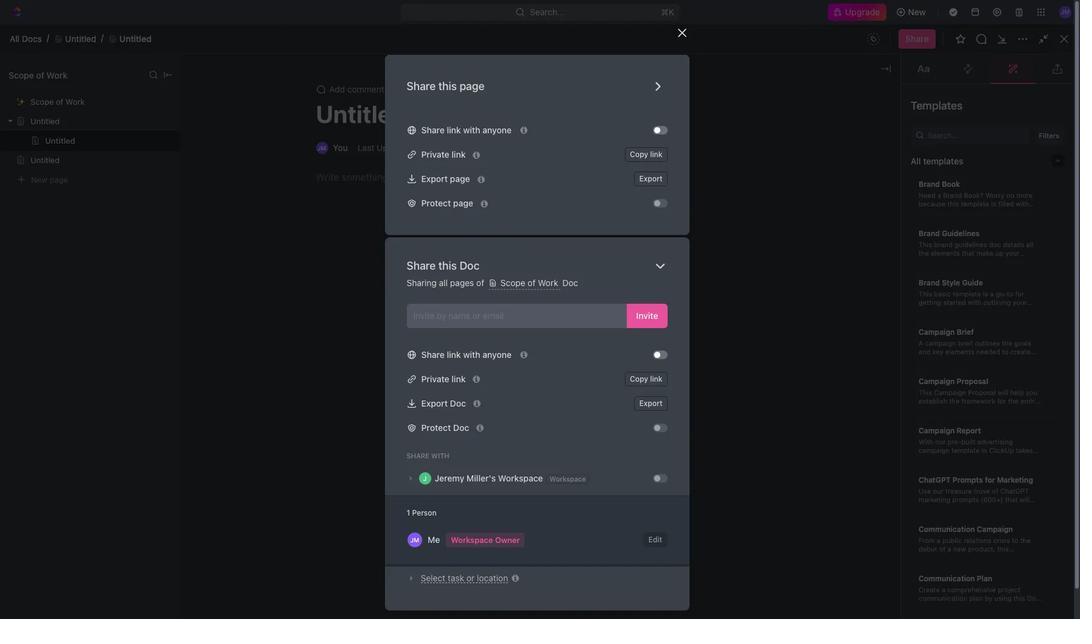 Task type: vqa. For each thing, say whether or not it's contained in the screenshot.
mins
yes



Task type: describe. For each thing, give the bounding box(es) containing it.
Search by name... text field
[[872, 209, 1025, 227]]

template
[[521, 477, 557, 488]]

doc inside "button"
[[1052, 52, 1068, 62]]

export page
[[421, 174, 470, 184]]

sharing for sharing
[[954, 238, 980, 247]]

out
[[978, 603, 989, 611]]

doc inside the communication plan create a comprehensive project communication plan by using this doc to help easily plan out your business messaging strategy.
[[1027, 594, 1040, 602]]

sharing all pages of
[[407, 278, 487, 288]]

campaign proposal
[[919, 377, 988, 386]]

with
[[919, 438, 933, 446]]

team space link
[[29, 169, 168, 188]]

book
[[942, 179, 960, 189]]

- up the client 1 project row
[[618, 324, 622, 334]]

it.
[[1032, 463, 1038, 471]]

tags
[[618, 238, 634, 247]]

guide for ✨ template guide
[[560, 477, 583, 488]]

invoicing
[[542, 499, 577, 509]]

business time image
[[497, 282, 505, 288]]

brand for brand guidelines
[[919, 229, 940, 238]]

campaign down for
[[977, 525, 1013, 534]]

sidebar navigation
[[0, 43, 182, 620]]

client 1 project row
[[197, 339, 1065, 363]]

care
[[919, 455, 933, 463]]

1 vertical spatial plan
[[963, 603, 976, 611]]

all
[[439, 278, 448, 288]]

mins for 2
[[864, 324, 882, 334]]

built
[[961, 438, 975, 446]]

j
[[423, 475, 427, 482]]

monitor,
[[1010, 455, 1037, 463]]

team
[[29, 173, 50, 183]]

brand guidelines
[[919, 229, 980, 238]]

proposal
[[957, 377, 988, 386]]

8 row from the top
[[197, 427, 1065, 451]]

share right 'comment'
[[407, 80, 436, 93]]

person
[[412, 508, 437, 518]]

favorites button
[[5, 110, 47, 125]]

select task or location button
[[407, 573, 520, 584]]

export button for export page
[[634, 172, 667, 186]]

create
[[919, 586, 940, 594]]

search
[[961, 52, 990, 62]]

by
[[985, 594, 993, 602]]

1 vertical spatial with
[[463, 349, 480, 360]]

share up j
[[407, 452, 429, 460]]

template
[[952, 446, 980, 454]]

campaign for campaign brief
[[919, 327, 955, 337]]

project notes
[[522, 124, 575, 134]]

2 mins ago cell
[[849, 318, 947, 340]]

new page
[[31, 175, 68, 184]]

strategy.
[[955, 611, 983, 619]]

pre-
[[948, 438, 961, 446]]

protect for protect doc
[[421, 423, 451, 433]]

1 column header from the left
[[197, 233, 210, 253]]

choosing
[[943, 455, 972, 463]]

11
[[857, 302, 864, 312]]

upgrade
[[845, 7, 880, 17]]

add comment
[[329, 84, 384, 94]]

✨ template guide row
[[197, 471, 1065, 495]]

1 vertical spatial 1
[[407, 508, 410, 518]]

this for page
[[438, 80, 457, 93]]

32 mins ago
[[857, 258, 905, 268]]

protect for protect page
[[421, 198, 451, 208]]

page for export page
[[450, 174, 470, 184]]

at
[[442, 143, 450, 153]]

campaign for campaign proposal
[[919, 377, 955, 386]]

or
[[467, 573, 475, 584]]

32
[[857, 258, 867, 268]]

0 vertical spatial plan
[[969, 594, 983, 602]]

updated:
[[377, 143, 413, 153]]

billing
[[508, 499, 532, 509]]

me
[[427, 535, 440, 545]]

chatgpt prompts for marketing
[[919, 475, 1033, 485]]

communication plan create a comprehensive project communication plan by using this doc to help easily plan out your business messaging strategy.
[[919, 574, 1040, 619]]

all for all templates
[[911, 156, 921, 166]]

communication campaign
[[919, 525, 1013, 534]]

brand style guide
[[919, 278, 983, 287]]

2 share link with anyone from the top
[[421, 349, 514, 360]]

share this doc
[[407, 260, 480, 272]]

of inside campaign report with our pre-built advertising campaign template in clickup takes care of choosing the kpis to monitor, so you don't have to waste time on it.
[[934, 455, 941, 463]]

last updated: today at 14:53
[[358, 143, 476, 153]]

row containing billing & invoicing
[[197, 492, 1065, 517]]

last
[[358, 143, 374, 153]]

1 anyone from the top
[[482, 125, 512, 135]]

have
[[960, 463, 975, 471]]

mins for 32
[[869, 258, 888, 268]]

clickup
[[989, 446, 1014, 454]]

to inside the communication plan create a comprehensive project communication plan by using this doc to help easily plan out your business messaging strategy.
[[919, 603, 925, 611]]

new doc
[[1032, 52, 1068, 62]]

ago for 32 mins ago
[[890, 258, 905, 268]]

6 row from the top
[[197, 383, 1065, 407]]

communication for communication plan create a comprehensive project communication plan by using this doc to help easily plan out your business messaging strategy.
[[919, 574, 975, 583]]

protect doc
[[421, 423, 469, 433]]

your
[[991, 603, 1005, 611]]

sharing for sharing all pages of
[[407, 278, 437, 288]]

all docs link
[[10, 33, 42, 44]]

postsale
[[508, 302, 542, 312]]

mins for 11
[[867, 302, 885, 312]]

9 row from the top
[[197, 449, 1065, 473]]

1 inside row
[[533, 346, 537, 356]]

project
[[998, 586, 1020, 594]]

advertising
[[977, 438, 1013, 446]]

campaign report with our pre-built advertising campaign template in clickup takes care of choosing the kpis to monitor, so you don't have to waste time on it.
[[919, 426, 1038, 471]]

project notes link
[[500, 119, 762, 139]]

ago for 29 mins ago
[[890, 280, 905, 290]]

1 share link with anyone from the top
[[421, 125, 514, 135]]

protect page
[[421, 198, 473, 208]]

⌘k
[[661, 7, 674, 17]]

a
[[942, 586, 946, 594]]

today
[[416, 143, 440, 153]]

business
[[1007, 603, 1035, 611]]

row containing postsale engagements
[[197, 296, 1065, 318]]

brand for brand style guide
[[919, 278, 940, 287]]

communication for communication campaign
[[919, 525, 975, 534]]

all for all docs
[[10, 33, 20, 44]]

export up protect page at the left of page
[[421, 174, 448, 184]]

export down the client 1 project row
[[639, 399, 662, 408]]

notes
[[552, 124, 575, 134]]

task
[[448, 573, 464, 584]]

guidelines
[[942, 229, 980, 238]]

brand book
[[919, 179, 960, 189]]

1 horizontal spatial docs
[[204, 52, 224, 62]]

guide for brand style guide
[[962, 278, 983, 287]]

share this page
[[407, 80, 485, 93]]

ago for 11 mins ago
[[887, 302, 902, 312]]

the
[[974, 455, 984, 463]]



Task type: locate. For each thing, give the bounding box(es) containing it.
column header
[[197, 233, 210, 253], [752, 233, 849, 253]]

to left the 'help'
[[919, 603, 925, 611]]

new button
[[891, 2, 933, 22]]

1 vertical spatial project
[[539, 346, 567, 356]]

Search... text field
[[917, 126, 1025, 144]]

mins right 29
[[869, 280, 888, 290]]

0 vertical spatial private
[[421, 149, 449, 160]]

new for new
[[908, 7, 926, 17]]

share down new button
[[905, 34, 929, 44]]

to down the
[[977, 463, 983, 471]]

plan up strategy.
[[963, 603, 976, 611]]

brief
[[957, 327, 974, 337]]

all docs
[[10, 33, 42, 44]]

2
[[857, 324, 862, 334]]

1 horizontal spatial sharing
[[954, 238, 980, 247]]

miller's
[[467, 473, 496, 483]]

export button down "project notes" link on the top of the page
[[634, 172, 667, 186]]

ago inside row
[[890, 258, 905, 268]]

communication up the a
[[919, 574, 975, 583]]

management
[[540, 280, 591, 290]]

page for protect page
[[453, 198, 473, 208]]

table containing 32 mins ago
[[197, 233, 1065, 517]]

0 vertical spatial guide
[[962, 278, 983, 287]]

select
[[421, 573, 445, 584]]

&
[[534, 499, 540, 509]]

spaces
[[10, 133, 36, 143]]

plan
[[977, 574, 992, 583]]

0 vertical spatial private link
[[421, 149, 466, 160]]

doc
[[1052, 52, 1068, 62], [460, 260, 480, 272], [562, 278, 578, 288], [450, 398, 466, 409], [453, 423, 469, 433], [1027, 594, 1040, 602]]

1 vertical spatial to
[[977, 463, 983, 471]]

0 horizontal spatial new
[[31, 175, 47, 184]]

0 vertical spatial sharing
[[954, 238, 980, 247]]

mins right 32
[[869, 258, 888, 268]]

1 copy link from the top
[[630, 150, 662, 159]]

0 vertical spatial 1
[[533, 346, 537, 356]]

1 copy from the top
[[630, 150, 648, 159]]

2 row from the top
[[197, 274, 1065, 296]]

agency management
[[508, 280, 591, 290]]

project
[[522, 124, 550, 134], [539, 346, 567, 356]]

project inside "project notes" link
[[522, 124, 550, 134]]

protect down export doc
[[421, 423, 451, 433]]

table
[[197, 233, 1065, 517]]

share with
[[407, 452, 449, 460]]

protect down export page
[[421, 198, 451, 208]]

0 horizontal spatial column header
[[197, 233, 210, 253]]

communication inside the communication plan create a comprehensive project communication plan by using this doc to help easily plan out your business messaging strategy.
[[919, 574, 975, 583]]

0 horizontal spatial 1
[[407, 508, 410, 518]]

10 row from the top
[[197, 492, 1065, 517]]

agency
[[508, 280, 537, 290]]

1 vertical spatial this
[[438, 260, 457, 272]]

0 vertical spatial communication
[[919, 525, 975, 534]]

share link with anyone
[[421, 125, 514, 135], [421, 349, 514, 360]]

all
[[10, 33, 20, 44], [911, 156, 921, 166]]

guide up invoicing
[[560, 477, 583, 488]]

✨
[[508, 477, 519, 488]]

✨ template guide
[[508, 477, 583, 488]]

owner
[[495, 535, 520, 545]]

invite
[[636, 310, 658, 321]]

0 horizontal spatial all
[[10, 33, 20, 44]]

favorites
[[10, 113, 42, 122]]

1 communication from the top
[[919, 525, 975, 534]]

1 horizontal spatial to
[[977, 463, 983, 471]]

1 person
[[407, 508, 437, 518]]

takes
[[1016, 446, 1033, 454]]

project inside the client 1 project row
[[539, 346, 567, 356]]

share up sharing all pages of at the top
[[407, 260, 436, 272]]

1 vertical spatial copy link
[[630, 374, 662, 384]]

guide
[[962, 278, 983, 287], [560, 477, 583, 488]]

jeremy miller's workspace
[[435, 473, 543, 483]]

space
[[53, 173, 77, 183]]

0 vertical spatial to
[[1002, 455, 1009, 463]]

1 vertical spatial guide
[[560, 477, 583, 488]]

prompts
[[953, 475, 983, 485]]

1 vertical spatial export button
[[634, 396, 667, 411]]

brand left style
[[919, 278, 940, 287]]

0 vertical spatial share link with anyone
[[421, 125, 514, 135]]

1 vertical spatial copy
[[630, 374, 648, 384]]

docs inside button
[[992, 52, 1012, 62]]

0 vertical spatial with
[[463, 125, 480, 135]]

Invite by name or email text field
[[413, 307, 622, 325]]

private link up export page
[[421, 149, 466, 160]]

mins right 2
[[864, 324, 882, 334]]

0 horizontal spatial sharing
[[407, 278, 437, 288]]

ago down 11 mins ago
[[885, 324, 899, 334]]

waste
[[985, 463, 1004, 471]]

campaign for campaign report with our pre-built advertising campaign template in clickup takes care of choosing the kpis to monitor, so you don't have to waste time on it.
[[919, 426, 955, 435]]

2 anyone from the top
[[482, 349, 512, 360]]

0 vertical spatial brand
[[919, 179, 940, 189]]

plan
[[969, 594, 983, 602], [963, 603, 976, 611]]

guide right style
[[962, 278, 983, 287]]

mins inside 32 mins ago row
[[869, 258, 888, 268]]

you
[[928, 463, 940, 471]]

new right search docs
[[1032, 52, 1050, 62]]

11 mins ago
[[857, 302, 902, 312]]

page
[[460, 80, 485, 93], [450, 174, 470, 184], [50, 175, 68, 184], [453, 198, 473, 208]]

2 vertical spatial this
[[1014, 594, 1025, 602]]

plan down comprehensive
[[969, 594, 983, 602]]

2 vertical spatial brand
[[919, 278, 940, 287]]

workspace inside button
[[360, 214, 405, 225]]

scope of work
[[9, 70, 67, 80], [30, 97, 85, 107], [278, 143, 336, 154], [864, 143, 921, 154], [278, 163, 336, 173], [864, 163, 921, 173], [498, 278, 561, 288]]

client 1 project
[[508, 346, 567, 356]]

with up jeremy
[[431, 452, 449, 460]]

0 vertical spatial all
[[10, 33, 20, 44]]

export button down the client 1 project row
[[634, 396, 667, 411]]

new for new doc
[[1032, 52, 1050, 62]]

1 vertical spatial new
[[1032, 52, 1050, 62]]

share link with anyone up 14:53
[[421, 125, 514, 135]]

new for new page
[[31, 175, 47, 184]]

share link with anyone up export doc
[[421, 349, 514, 360]]

ago up 29 mins ago
[[890, 258, 905, 268]]

campaign
[[919, 446, 950, 454]]

team space
[[29, 173, 77, 183]]

mins right 11
[[867, 302, 885, 312]]

messaging
[[919, 611, 953, 619]]

comment
[[347, 84, 384, 94]]

ago inside cell
[[885, 324, 899, 334]]

page for new page
[[50, 175, 68, 184]]

1 brand from the top
[[919, 179, 940, 189]]

1 horizontal spatial all
[[911, 156, 921, 166]]

to down clickup
[[1002, 455, 1009, 463]]

report
[[957, 426, 981, 435]]

new right user group icon
[[31, 175, 47, 184]]

0 vertical spatial anyone
[[482, 125, 512, 135]]

14:53
[[453, 143, 476, 153]]

docs for search docs
[[992, 52, 1012, 62]]

1 vertical spatial private
[[421, 374, 449, 384]]

sharing left 'all'
[[407, 278, 437, 288]]

comprehensive
[[947, 586, 996, 594]]

docs for all docs
[[22, 33, 42, 44]]

search docs button
[[944, 48, 1020, 67]]

this for doc
[[438, 260, 457, 272]]

marketing
[[997, 475, 1033, 485]]

copy down the client 1 project row
[[630, 374, 648, 384]]

0 vertical spatial copy
[[630, 150, 648, 159]]

search...
[[530, 7, 565, 17]]

29 mins ago
[[857, 280, 905, 290]]

ago up 2 mins ago cell
[[887, 302, 902, 312]]

1 right client
[[533, 346, 537, 356]]

1 row from the top
[[197, 233, 1065, 253]]

export up protect doc
[[421, 398, 448, 409]]

copy link down the client 1 project row
[[630, 374, 662, 384]]

2 export button from the top
[[634, 396, 667, 411]]

5 row from the top
[[197, 361, 1065, 385]]

export down "project notes" link on the top of the page
[[639, 174, 662, 183]]

billing & invoicing
[[508, 499, 577, 509]]

user group image
[[12, 175, 22, 182]]

workspace owner
[[451, 535, 520, 545]]

1 protect from the top
[[421, 198, 451, 208]]

0 vertical spatial copy link
[[630, 150, 662, 159]]

1 left person
[[407, 508, 410, 518]]

brand left book
[[919, 179, 940, 189]]

2 vertical spatial to
[[919, 603, 925, 611]]

cell
[[197, 252, 210, 274], [489, 252, 610, 274], [752, 252, 849, 274], [197, 274, 210, 296], [752, 274, 849, 296], [1044, 274, 1065, 296], [197, 296, 210, 318], [752, 296, 849, 318], [197, 318, 210, 340], [752, 318, 849, 340], [1044, 318, 1065, 340], [197, 340, 210, 362], [752, 340, 849, 362], [849, 340, 947, 362], [1044, 340, 1065, 362], [197, 362, 210, 384], [489, 362, 610, 384], [752, 362, 849, 384], [849, 362, 947, 384], [197, 384, 210, 406], [489, 384, 610, 406], [752, 384, 849, 406], [849, 384, 947, 406], [1044, 384, 1065, 406], [197, 406, 210, 428], [489, 406, 610, 428], [752, 406, 849, 428], [849, 406, 947, 428], [197, 428, 210, 450], [489, 428, 610, 450], [752, 428, 849, 450], [849, 428, 947, 450], [1044, 428, 1065, 450], [197, 450, 210, 472], [489, 450, 610, 472], [752, 450, 849, 472], [849, 450, 947, 472], [1044, 450, 1065, 472], [197, 472, 210, 493], [752, 472, 849, 493], [849, 472, 947, 493], [1044, 472, 1065, 493], [197, 493, 210, 515], [752, 493, 849, 515], [849, 493, 947, 515], [1044, 493, 1065, 515]]

new inside new doc "button"
[[1032, 52, 1050, 62]]

2 protect from the top
[[421, 423, 451, 433]]

1 vertical spatial all
[[911, 156, 921, 166]]

for
[[985, 475, 995, 485]]

1 horizontal spatial new
[[908, 7, 926, 17]]

mins for 29
[[869, 280, 888, 290]]

private up export doc
[[421, 374, 449, 384]]

1 horizontal spatial 1
[[533, 346, 537, 356]]

0 vertical spatial export button
[[634, 172, 667, 186]]

communication down chatgpt
[[919, 525, 975, 534]]

campaign left proposal
[[919, 377, 955, 386]]

mins
[[869, 258, 888, 268], [869, 280, 888, 290], [867, 302, 885, 312], [864, 324, 882, 334]]

1 horizontal spatial column header
[[752, 233, 849, 253]]

campaign up the our
[[919, 426, 955, 435]]

jeremy
[[435, 473, 464, 483]]

row containing -
[[197, 317, 1065, 341]]

mins inside 2 mins ago cell
[[864, 324, 882, 334]]

2 brand from the top
[[919, 229, 940, 238]]

0 horizontal spatial guide
[[560, 477, 583, 488]]

anyone
[[482, 125, 512, 135], [482, 349, 512, 360]]

brand down search by name... text box
[[919, 229, 940, 238]]

1 private link from the top
[[421, 149, 466, 160]]

postsale engagements
[[508, 302, 598, 312]]

1 vertical spatial protect
[[421, 423, 451, 433]]

new inside new button
[[908, 7, 926, 17]]

with up 14:53
[[463, 125, 480, 135]]

4 row from the top
[[197, 317, 1065, 341]]

0 horizontal spatial docs
[[22, 33, 42, 44]]

ago
[[890, 258, 905, 268], [890, 280, 905, 290], [887, 302, 902, 312], [885, 324, 899, 334]]

project right client
[[539, 346, 567, 356]]

campaign left brief
[[919, 327, 955, 337]]

2 copy from the top
[[630, 374, 648, 384]]

2 horizontal spatial to
[[1002, 455, 1009, 463]]

32 mins ago row
[[197, 251, 1065, 276]]

2 communication from the top
[[919, 574, 975, 583]]

location
[[496, 238, 525, 247]]

1 vertical spatial communication
[[919, 574, 975, 583]]

1 vertical spatial private link
[[421, 374, 466, 384]]

on
[[1022, 463, 1030, 471]]

private up export page
[[421, 149, 449, 160]]

copy down "project notes" link on the top of the page
[[630, 150, 648, 159]]

2 horizontal spatial new
[[1032, 52, 1050, 62]]

2 vertical spatial new
[[31, 175, 47, 184]]

2 vertical spatial with
[[431, 452, 449, 460]]

row containing agency management
[[197, 274, 1065, 296]]

docs
[[22, 33, 42, 44], [204, 52, 224, 62], [992, 52, 1012, 62]]

1 private from the top
[[421, 149, 449, 160]]

0 vertical spatial this
[[438, 80, 457, 93]]

this
[[438, 80, 457, 93], [438, 260, 457, 272], [1014, 594, 1025, 602]]

private link up export doc
[[421, 374, 466, 384]]

0 vertical spatial new
[[908, 7, 926, 17]]

1 vertical spatial sharing
[[407, 278, 437, 288]]

1 horizontal spatial guide
[[962, 278, 983, 287]]

0 vertical spatial project
[[522, 124, 550, 134]]

share up export doc
[[421, 349, 445, 360]]

with left client
[[463, 349, 480, 360]]

row
[[197, 233, 1065, 253], [197, 274, 1065, 296], [197, 296, 1065, 318], [197, 317, 1065, 341], [197, 361, 1065, 385], [197, 383, 1065, 407], [197, 405, 1065, 429], [197, 427, 1065, 451], [197, 449, 1065, 473], [197, 492, 1065, 517]]

don't
[[942, 463, 958, 471]]

share up today
[[421, 125, 445, 135]]

export button
[[634, 172, 667, 186], [634, 396, 667, 411]]

0 vertical spatial protect
[[421, 198, 451, 208]]

- left "invite"
[[618, 302, 622, 312]]

guide inside ✨ template guide row
[[560, 477, 583, 488]]

project left notes
[[522, 124, 550, 134]]

sharing down search by name... text box
[[954, 238, 980, 247]]

2 horizontal spatial docs
[[992, 52, 1012, 62]]

1 vertical spatial brand
[[919, 229, 940, 238]]

new right upgrade at the right
[[908, 7, 926, 17]]

communication
[[919, 594, 967, 602]]

anyone left the project notes
[[482, 125, 512, 135]]

so
[[919, 463, 926, 471]]

2 mins ago
[[857, 324, 899, 334]]

style
[[942, 278, 960, 287]]

2 private from the top
[[421, 374, 449, 384]]

export button for export doc
[[634, 396, 667, 411]]

anyone down invite by name or email text box
[[482, 349, 512, 360]]

location
[[477, 573, 508, 584]]

ago down 32 mins ago
[[890, 280, 905, 290]]

this inside the communication plan create a comprehensive project communication plan by using this doc to help easily plan out your business messaging strategy.
[[1014, 594, 1025, 602]]

brand for brand book
[[919, 179, 940, 189]]

row containing location
[[197, 233, 1065, 253]]

3 brand from the top
[[919, 278, 940, 287]]

copy link down "project notes" link on the top of the page
[[630, 150, 662, 159]]

1 export button from the top
[[634, 172, 667, 186]]

help
[[927, 603, 941, 611]]

ago for 2 mins ago
[[885, 324, 899, 334]]

1 vertical spatial anyone
[[482, 349, 512, 360]]

workspace button
[[357, 208, 408, 233]]

campaign brief
[[919, 327, 974, 337]]

2 column header from the left
[[752, 233, 849, 253]]

new doc button
[[1024, 48, 1075, 67]]

1 vertical spatial share link with anyone
[[421, 349, 514, 360]]

2 copy link from the top
[[630, 374, 662, 384]]

3 row from the top
[[197, 296, 1065, 318]]

of
[[36, 70, 44, 80], [56, 97, 63, 107], [305, 143, 313, 154], [891, 143, 899, 154], [305, 163, 313, 173], [891, 163, 899, 173], [476, 278, 484, 288], [528, 278, 536, 288], [934, 455, 941, 463]]

select task or location
[[421, 573, 508, 584]]

engagements
[[545, 302, 598, 312]]

campaign inside campaign report with our pre-built advertising campaign template in clickup takes care of choosing the kpis to monitor, so you don't have to waste time on it.
[[919, 426, 955, 435]]

0 horizontal spatial to
[[919, 603, 925, 611]]

private
[[421, 149, 449, 160], [421, 374, 449, 384]]

2 private link from the top
[[421, 374, 466, 384]]

with
[[463, 125, 480, 135], [463, 349, 480, 360], [431, 452, 449, 460]]

search docs
[[961, 52, 1012, 62]]

- down business time icon
[[496, 324, 500, 334]]

scope of work link
[[207, 139, 469, 158], [793, 139, 1055, 158], [207, 158, 469, 178], [793, 158, 1055, 178]]

7 row from the top
[[197, 405, 1065, 429]]

- down ✨ template guide row
[[618, 499, 622, 509]]

upgrade link
[[828, 4, 886, 21]]



